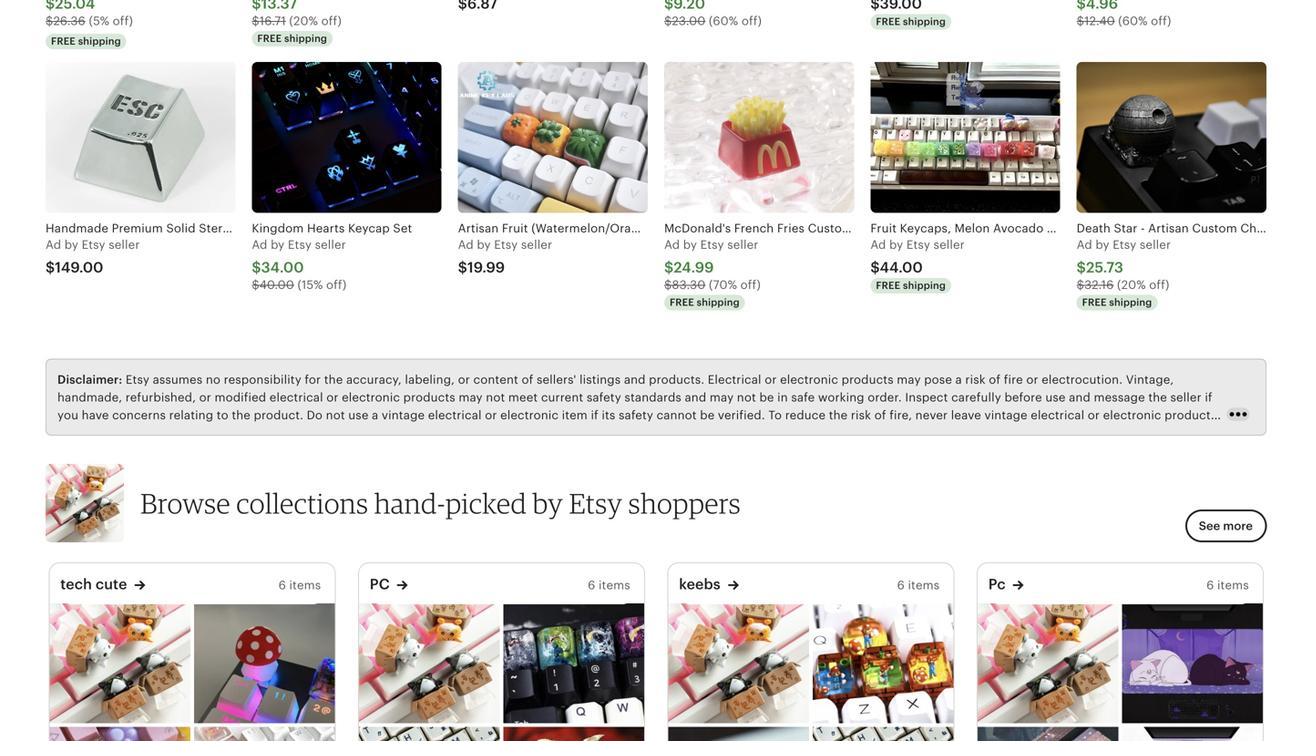Task type: describe. For each thing, give the bounding box(es) containing it.
0 vertical spatial be
[[760, 391, 774, 404]]

1 vertical spatial be
[[700, 408, 715, 422]]

collections
[[236, 486, 369, 520]]

keycap
[[348, 221, 390, 235]]

0 horizontal spatial of
[[522, 373, 534, 386]]

death
[[1077, 221, 1111, 235]]

pc
[[370, 576, 390, 593]]

a inside a d b y etsy seller $ 19.99
[[458, 238, 466, 252]]

0 horizontal spatial electrical
[[270, 391, 323, 404]]

cute cat keycaps, backlit kitty keycap , kitty resin artisan keycap for mechanical keyboard, kitten in box keycap, cute kitty keycap, gifts image for keebs
[[668, 604, 809, 723]]

concerns
[[112, 408, 166, 422]]

artemis and luna mousepad, kawaii anime cats, xxl extended gaming desk mat, cute pastel purple/pink/lavender anime mouse pad image
[[1122, 604, 1263, 723]]

0 vertical spatial use
[[1046, 391, 1066, 404]]

vintage,
[[1126, 373, 1174, 386]]

electronic down meet
[[500, 408, 559, 422]]

tech cute
[[60, 576, 127, 593]]

0 vertical spatial in
[[778, 391, 788, 404]]

inspect
[[905, 391, 948, 404]]

26.36
[[53, 14, 86, 28]]

custom
[[1193, 221, 1238, 235]]

seller inside death star - artisan custom cherry mx ke a d b y etsy seller $ 25.73 $ 32.16 (20% off) free shipping
[[1140, 238, 1171, 252]]

etsy inside a d b y etsy seller $ 44.00 free shipping
[[907, 238, 931, 252]]

1 horizontal spatial of
[[875, 408, 887, 422]]

assumes
[[153, 373, 203, 386]]

fire
[[1004, 373, 1023, 386]]

responsibility
[[224, 373, 302, 386]]

y for 149.00
[[72, 238, 78, 252]]

mx
[[1283, 221, 1302, 235]]

you
[[57, 408, 78, 422]]

carefully
[[952, 391, 1002, 404]]

free shipping for (5% off)
[[51, 35, 121, 47]]

d inside "kingdom hearts keycap set a d b y etsy seller $ 34.00 $ 40.00 (15% off)"
[[260, 238, 268, 252]]

relating
[[169, 408, 213, 422]]

or down the 'content'
[[485, 408, 497, 422]]

cannot
[[657, 408, 697, 422]]

or right fire
[[1027, 373, 1039, 386]]

more for for
[[354, 426, 384, 440]]

19.99
[[468, 259, 505, 276]]

items for keebs
[[908, 578, 940, 592]]

verified.
[[718, 408, 765, 422]]

83.30
[[672, 278, 706, 292]]

$ 23.00 (60% off)
[[664, 14, 762, 28]]

cute cat keycaps, backlit kitty keycap , kitty resin artisan keycap for mechanical keyboard, kitten in box keycap, cute kitty keycap, gifts image for tech cute
[[49, 604, 190, 723]]

browse collections hand-picked by etsy shoppers
[[140, 486, 741, 520]]

(60% for 12.40
[[1119, 14, 1148, 28]]

electrical
[[708, 373, 762, 386]]

a d b y etsy seller $ 149.00
[[46, 238, 140, 276]]

shipping inside a d b y etsy seller $ 44.00 free shipping
[[903, 280, 946, 291]]

working
[[818, 391, 865, 404]]

leave
[[951, 408, 982, 422]]

labeling,
[[405, 373, 455, 386]]

6 items for tech cute
[[279, 578, 321, 592]]

unattended.
[[123, 426, 193, 440]]

sellers'
[[537, 373, 576, 386]]

item
[[562, 408, 588, 422]]

more for see
[[1224, 519, 1253, 533]]

2 horizontal spatial electrical
[[1031, 408, 1085, 422]]

1 vertical spatial products
[[403, 391, 456, 404]]

before
[[1005, 391, 1043, 404]]

the down working
[[829, 408, 848, 422]]

current
[[541, 391, 584, 404]]

y for 19.99
[[484, 238, 491, 252]]

cherry
[[1241, 221, 1280, 235]]

seller inside a d b y etsy seller $ 149.00
[[109, 238, 140, 252]]

keebs
[[679, 576, 721, 593]]

$ 16.71 (20% off)
[[252, 14, 342, 28]]

the down vintage,
[[1149, 391, 1168, 404]]

disclaimer:
[[57, 373, 122, 386]]

set
[[393, 221, 412, 235]]

seller inside a d b y etsy seller $ 19.99
[[521, 238, 552, 252]]

y inside death star - artisan custom cherry mx ke a d b y etsy seller $ 25.73 $ 32.16 (20% off) free shipping
[[1103, 238, 1110, 252]]

1 horizontal spatial see
[[1199, 519, 1221, 533]]

25.73
[[1086, 259, 1124, 276]]

message
[[1094, 391, 1146, 404]]

etsy inside etsy assumes no responsibility for the accuracy, labeling, or content of sellers' listings and products. electrical or electronic products may pose a risk of fire or electrocution. vintage, handmade, refurbished, or modified electrical or electronic products may not meet current safety standards and may not be in safe working order. inspect carefully before use and message the seller if you have concerns relating to the product. do not use a vintage electrical or electronic item if its safety cannot be verified. to reduce the risk of fire, never leave vintage electrical or electronic products plugged in unattended. see etsy's
[[126, 373, 149, 386]]

6 for tech cute
[[279, 578, 286, 592]]

seller inside a d b y etsy seller $ 24.99 $ 83.30 (70% off) free shipping
[[728, 238, 759, 252]]

mushroom keycap, red mushroom keycap, 3d printed keycap, multiple colors available image
[[194, 604, 335, 723]]

d for 19.99
[[466, 238, 474, 252]]

1 horizontal spatial may
[[710, 391, 734, 404]]

seller inside etsy assumes no responsibility for the accuracy, labeling, or content of sellers' listings and products. electrical or electronic products may pose a risk of fire or electrocution. vintage, handmade, refurbished, or modified electrical or electronic products may not meet current safety standards and may not be in safe working order. inspect carefully before use and message the seller if you have concerns relating to the product. do not use a vintage electrical or electronic item if its safety cannot be verified. to reduce the risk of fire, never leave vintage electrical or electronic products plugged in unattended. see etsy's
[[1171, 391, 1202, 404]]

y inside "kingdom hearts keycap set a d b y etsy seller $ 34.00 $ 40.00 (15% off)"
[[278, 238, 285, 252]]

etsy assumes no responsibility for the accuracy, labeling, or content of sellers' listings and products. electrical or electronic products may pose a risk of fire or electrocution. vintage, handmade, refurbished, or modified electrical or electronic products may not meet current safety standards and may not be in safe working order. inspect carefully before use and message the seller if you have concerns relating to the product. do not use a vintage electrical or electronic item if its safety cannot be verified. to reduce the risk of fire, never leave vintage electrical or electronic products plugged in unattended. see etsy's
[[57, 373, 1217, 440]]

0 horizontal spatial and
[[624, 373, 646, 386]]

content
[[474, 373, 519, 386]]

(60% for 23.00
[[709, 14, 739, 28]]

a inside "kingdom hearts keycap set a d b y etsy seller $ 34.00 $ 40.00 (15% off)"
[[252, 238, 260, 252]]

(5%
[[89, 14, 109, 28]]

a inside death star - artisan custom cherry mx ke a d b y etsy seller $ 25.73 $ 32.16 (20% off) free shipping
[[1077, 238, 1085, 252]]

(20% inside death star - artisan custom cherry mx ke a d b y etsy seller $ 25.73 $ 32.16 (20% off) free shipping
[[1118, 278, 1146, 292]]

see inside etsy assumes no responsibility for the accuracy, labeling, or content of sellers' listings and products. electrical or electronic products may pose a risk of fire or electrocution. vintage, handmade, refurbished, or modified electrical or electronic products may not meet current safety standards and may not be in safe working order. inspect carefully before use and message the seller if you have concerns relating to the product. do not use a vintage electrical or electronic item if its safety cannot be verified. to reduce the risk of fire, never leave vintage electrical or electronic products plugged in unattended. see etsy's
[[197, 426, 218, 440]]

etsy inside a d b y etsy seller $ 19.99
[[494, 238, 518, 252]]

6 for pc
[[588, 578, 596, 592]]

backlight gaming mechanical wired keyboard 104-key usb interface black blue or red switch image
[[978, 727, 1119, 741]]

off) right 16.71
[[321, 14, 342, 28]]

fire,
[[890, 408, 913, 422]]

a d b y etsy seller $ 24.99 $ 83.30 (70% off) free shipping
[[664, 238, 761, 308]]

y for 44.00
[[897, 238, 904, 252]]

kingdom hearts keycap set image
[[252, 62, 442, 213]]

etsy inside "kingdom hearts keycap set a d b y etsy seller $ 34.00 $ 40.00 (15% off)"
[[288, 238, 312, 252]]

1 vintage from the left
[[382, 408, 425, 422]]

death star - artisan custom cherry mx keycap image
[[1077, 62, 1267, 213]]

kingdom
[[252, 221, 304, 235]]

23.00
[[672, 14, 706, 28]]

off) inside death star - artisan custom cherry mx ke a d b y etsy seller $ 25.73 $ 32.16 (20% off) free shipping
[[1150, 278, 1170, 292]]

12.40
[[1085, 14, 1115, 28]]

star
[[1114, 221, 1138, 235]]

do
[[307, 408, 323, 422]]

a d b y etsy seller $ 19.99
[[458, 238, 552, 276]]

ke
[[1305, 221, 1313, 235]]

0 vertical spatial if
[[1205, 391, 1213, 404]]

never
[[916, 408, 948, 422]]

2 horizontal spatial not
[[737, 391, 756, 404]]

32.16
[[1085, 278, 1114, 292]]

products.
[[649, 373, 705, 386]]

etsy right by
[[569, 486, 623, 520]]

cute cat keycaps, backlit kitty keycap , kitty resin artisan keycap for mechanical keyboard, kitten in box keycap, cute kitty keycap, gifts image for pc
[[978, 604, 1119, 723]]

free inside a d b y etsy seller $ 24.99 $ 83.30 (70% off) free shipping
[[670, 297, 694, 308]]

handmade premium solid sterling silver esc keycap for cherry mx mechanical gaming keyboard. image
[[46, 62, 235, 213]]

a d b y etsy seller $ 44.00 free shipping
[[871, 238, 965, 291]]

black cat keycap, jiji inspired cat from kiki's delivery service keycap, black cat keycap, custom escape artisan keycaps, sa profile keycap image
[[668, 727, 809, 741]]

information.
[[387, 426, 458, 440]]

1 vertical spatial in
[[109, 426, 120, 440]]

6 items for keebs
[[897, 578, 940, 592]]

seller inside "kingdom hearts keycap set a d b y etsy seller $ 34.00 $ 40.00 (15% off)"
[[315, 238, 346, 252]]

the down modified on the bottom of the page
[[232, 408, 251, 422]]

etsy inside a d b y etsy seller $ 24.99 $ 83.30 (70% off) free shipping
[[701, 238, 724, 252]]

pc
[[989, 576, 1006, 593]]

shoppers
[[629, 486, 741, 520]]

have
[[82, 408, 109, 422]]

electronic down the message
[[1103, 408, 1162, 422]]

electronic up safe
[[780, 373, 839, 386]]

0 vertical spatial products
[[842, 373, 894, 386]]

see more link
[[1186, 510, 1267, 543]]



Task type: locate. For each thing, give the bounding box(es) containing it.
a inside a d b y etsy seller $ 149.00
[[46, 238, 54, 252]]

0 horizontal spatial may
[[459, 391, 483, 404]]

of
[[522, 373, 534, 386], [989, 373, 1001, 386], [875, 408, 887, 422]]

d for 149.00
[[54, 238, 61, 252]]

3 6 from the left
[[897, 578, 905, 592]]

electrical up information.
[[428, 408, 482, 422]]

electrical down before
[[1031, 408, 1085, 422]]

2 b from the left
[[271, 238, 278, 252]]

etsy
[[82, 238, 105, 252], [288, 238, 312, 252], [494, 238, 518, 252], [701, 238, 724, 252], [907, 238, 931, 252], [1113, 238, 1137, 252], [126, 373, 149, 386], [569, 486, 623, 520]]

2 (60% from the left
[[1119, 14, 1148, 28]]

japanese samurai artisan keycap, oni keycap, red samurai keycap, custom escape keycap for with cherry mx switches image
[[503, 727, 644, 741]]

0 vertical spatial more
[[354, 426, 384, 440]]

6 items for pc
[[1207, 578, 1249, 592]]

order.
[[868, 391, 902, 404]]

0 horizontal spatial (20%
[[289, 14, 318, 28]]

green spacebar resin keycap | artisan keycap handmade sa and oem keycaps | resin koi keycap | 18th bithday gift for son image
[[359, 727, 500, 741], [813, 727, 954, 741]]

6 down see more link
[[1207, 578, 1214, 592]]

0 horizontal spatial green spacebar resin keycap | artisan keycap handmade sa and oem keycaps | resin koi keycap | 18th bithday gift for son image
[[359, 727, 500, 741]]

3 y from the left
[[484, 238, 491, 252]]

0 horizontal spatial not
[[326, 408, 345, 422]]

of down the order.
[[875, 408, 887, 422]]

d up 149.00 on the left top
[[54, 238, 61, 252]]

24.99
[[674, 259, 714, 276]]

off) inside a d b y etsy seller $ 24.99 $ 83.30 (70% off) free shipping
[[741, 278, 761, 292]]

or up for more information.
[[327, 391, 339, 404]]

1 vertical spatial safety
[[619, 408, 654, 422]]

standards
[[625, 391, 682, 404]]

1 y from the left
[[72, 238, 78, 252]]

for inside etsy assumes no responsibility for the accuracy, labeling, or content of sellers' listings and products. electrical or electronic products may pose a risk of fire or electrocution. vintage, handmade, refurbished, or modified electrical or electronic products may not meet current safety standards and may not be in safe working order. inspect carefully before use and message the seller if you have concerns relating to the product. do not use a vintage electrical or electronic item if its safety cannot be verified. to reduce the risk of fire, never leave vintage electrical or electronic products plugged in unattended. see etsy's
[[305, 373, 321, 386]]

items for pc
[[599, 578, 631, 592]]

tech
[[60, 576, 92, 593]]

0 horizontal spatial if
[[591, 408, 599, 422]]

cute cat keycaps, backlit kitty keycap , kitty resin artisan keycap for mechanical keyboard, kitten in box keycap, cute kitty keycap, gifts image
[[49, 604, 190, 723], [359, 604, 500, 723], [668, 604, 809, 723], [978, 604, 1119, 723]]

b inside a d b y etsy seller $ 44.00 free shipping
[[890, 238, 897, 252]]

1 vertical spatial see
[[1199, 519, 1221, 533]]

d down kingdom
[[260, 238, 268, 252]]

not right do on the left bottom
[[326, 408, 345, 422]]

1 green spacebar resin keycap | artisan keycap handmade sa and oem keycaps | resin koi keycap | 18th bithday gift for son image from the left
[[359, 727, 500, 741]]

seller
[[109, 238, 140, 252], [315, 238, 346, 252], [521, 238, 552, 252], [728, 238, 759, 252], [934, 238, 965, 252], [1140, 238, 1171, 252], [1171, 391, 1202, 404]]

6 for pc
[[1207, 578, 1214, 592]]

4 6 items from the left
[[1207, 578, 1249, 592]]

0 horizontal spatial free shipping
[[51, 35, 121, 47]]

more
[[354, 426, 384, 440], [1224, 519, 1253, 533]]

free
[[876, 16, 901, 27], [257, 33, 282, 44], [51, 35, 76, 47], [876, 280, 901, 291], [670, 297, 694, 308], [1083, 297, 1107, 308]]

risk down working
[[851, 408, 872, 422]]

etsy down kingdom
[[288, 238, 312, 252]]

kingdom hearts keycap set a d b y etsy seller $ 34.00 $ 40.00 (15% off)
[[252, 221, 412, 292]]

4 d from the left
[[672, 238, 680, 252]]

death star - artisan custom cherry mx ke a d b y etsy seller $ 25.73 $ 32.16 (20% off) free shipping
[[1077, 221, 1313, 308]]

b inside death star - artisan custom cherry mx ke a d b y etsy seller $ 25.73 $ 32.16 (20% off) free shipping
[[1096, 238, 1104, 252]]

b
[[64, 238, 72, 252], [271, 238, 278, 252], [477, 238, 485, 252], [683, 238, 691, 252], [890, 238, 897, 252], [1096, 238, 1104, 252]]

or
[[458, 373, 470, 386], [765, 373, 777, 386], [1027, 373, 1039, 386], [199, 391, 211, 404], [327, 391, 339, 404], [485, 408, 497, 422], [1088, 408, 1100, 422]]

for up do on the left bottom
[[305, 373, 321, 386]]

artisan
[[1149, 221, 1189, 235]]

electrocution.
[[1042, 373, 1123, 386]]

off) right 12.40
[[1151, 14, 1172, 28]]

1 vertical spatial use
[[348, 408, 369, 422]]

2 horizontal spatial and
[[1069, 391, 1091, 404]]

cute
[[96, 576, 127, 593]]

y up 24.99
[[691, 238, 697, 252]]

1 horizontal spatial risk
[[966, 373, 986, 386]]

plugged
[[57, 426, 106, 440]]

2 items from the left
[[599, 578, 631, 592]]

free shipping
[[876, 16, 946, 27], [257, 33, 327, 44], [51, 35, 121, 47]]

6 up mushroom keycap, red mushroom keycap, 3d printed keycap, multiple colors available image
[[279, 578, 286, 592]]

free inside a d b y etsy seller $ 44.00 free shipping
[[876, 280, 901, 291]]

custom keycap, spacebar keycap, resin keycap, keycap set, artisan keycap, cute keycap, pink keycap, esc keycap, xda keycap, cherry mx keycap image
[[194, 727, 335, 741]]

product.
[[254, 408, 304, 422]]

(60% right 12.40
[[1119, 14, 1148, 28]]

0 horizontal spatial see
[[197, 426, 218, 440]]

d up 19.99
[[466, 238, 474, 252]]

d down death
[[1085, 238, 1093, 252]]

0 horizontal spatial vintage
[[382, 408, 425, 422]]

$ 26.36 (5% off)
[[46, 14, 133, 28]]

items for pc
[[1218, 578, 1249, 592]]

not up verified. at the right of page
[[737, 391, 756, 404]]

use down accuracy, on the left bottom of page
[[348, 408, 369, 422]]

34.00
[[261, 259, 304, 276]]

products up the order.
[[842, 373, 894, 386]]

safe
[[791, 391, 815, 404]]

b up 19.99
[[477, 238, 485, 252]]

artisan fruit (watermelon/orange/pineapple) resin keycap - handmade fruit keyboard accessory image
[[458, 62, 648, 213]]

0 vertical spatial for
[[305, 373, 321, 386]]

d inside death star - artisan custom cherry mx ke a d b y etsy seller $ 25.73 $ 32.16 (20% off) free shipping
[[1085, 238, 1093, 252]]

1 horizontal spatial electrical
[[428, 408, 482, 422]]

y for 24.99
[[691, 238, 697, 252]]

0 horizontal spatial products
[[403, 391, 456, 404]]

1 d from the left
[[54, 238, 61, 252]]

real flower keycaps image
[[49, 727, 190, 741]]

and up "standards"
[[624, 373, 646, 386]]

4 cute cat keycaps, backlit kitty keycap , kitty resin artisan keycap for mechanical keyboard, kitten in box keycap, cute kitty keycap, gifts image from the left
[[978, 604, 1119, 723]]

free shipping link
[[871, 0, 1061, 32]]

1 horizontal spatial not
[[486, 391, 505, 404]]

3 6 items from the left
[[897, 578, 940, 592]]

items
[[289, 578, 321, 592], [599, 578, 631, 592], [908, 578, 940, 592], [1218, 578, 1249, 592]]

4 items from the left
[[1218, 578, 1249, 592]]

shipping
[[903, 16, 946, 27], [284, 33, 327, 44], [78, 35, 121, 47], [903, 280, 946, 291], [697, 297, 740, 308], [1110, 297, 1152, 308]]

shipping inside death star - artisan custom cherry mx ke a d b y etsy seller $ 25.73 $ 32.16 (20% off) free shipping
[[1110, 297, 1152, 308]]

if
[[1205, 391, 1213, 404], [591, 408, 599, 422]]

its
[[602, 408, 616, 422]]

y up 19.99
[[484, 238, 491, 252]]

2 horizontal spatial may
[[897, 373, 921, 386]]

and down products.
[[685, 391, 707, 404]]

5 d from the left
[[879, 238, 886, 252]]

y inside a d b y etsy seller $ 24.99 $ 83.30 (70% off) free shipping
[[691, 238, 697, 252]]

to
[[217, 408, 229, 422]]

electronic down accuracy, on the left bottom of page
[[342, 391, 400, 404]]

off) right 23.00
[[742, 14, 762, 28]]

y up 149.00 on the left top
[[72, 238, 78, 252]]

products down vintage,
[[1165, 408, 1217, 422]]

4 y from the left
[[691, 238, 697, 252]]

the
[[324, 373, 343, 386], [1149, 391, 1168, 404], [232, 408, 251, 422], [829, 408, 848, 422]]

1 horizontal spatial more
[[1224, 519, 1253, 533]]

1 vertical spatial for
[[335, 426, 351, 440]]

off) right (15%
[[326, 278, 347, 292]]

risk up carefully
[[966, 373, 986, 386]]

1 horizontal spatial (20%
[[1118, 278, 1146, 292]]

1 vertical spatial more
[[1224, 519, 1253, 533]]

0 horizontal spatial for
[[305, 373, 321, 386]]

1 b from the left
[[64, 238, 72, 252]]

0 vertical spatial safety
[[587, 391, 622, 404]]

b for 24.99
[[683, 238, 691, 252]]

0 horizontal spatial be
[[700, 408, 715, 422]]

green spacebar resin keycap | artisan keycap handmade sa and oem keycaps | resin koi keycap | 18th bithday gift for son image for super mario artisan keycap, mario keycap sa and dom profile, mario party keycaps, esc mario keycap, christmas gifts for friend image
[[813, 727, 954, 741]]

accuracy,
[[346, 373, 402, 386]]

2 vintage from the left
[[985, 408, 1028, 422]]

$ 12.40 (60% off)
[[1077, 14, 1172, 28]]

6 for keebs
[[897, 578, 905, 592]]

free inside death star - artisan custom cherry mx ke a d b y etsy seller $ 25.73 $ 32.16 (20% off) free shipping
[[1083, 297, 1107, 308]]

green spacebar resin keycap | artisan keycap handmade sa and oem keycaps | resin koi keycap | 18th bithday gift for son image for pc cute cat keycaps, backlit kitty keycap , kitty resin artisan keycap for mechanical keyboard, kitten in box keycap, cute kitty keycap, gifts image
[[359, 727, 500, 741]]

b for 19.99
[[477, 238, 485, 252]]

y inside a d b y etsy seller $ 19.99
[[484, 238, 491, 252]]

1 horizontal spatial (60%
[[1119, 14, 1148, 28]]

$ inside a d b y etsy seller $ 44.00 free shipping
[[871, 259, 880, 276]]

anime aesthetic mousepad | extra large gaming mouse pad | pastel manga kawaii pink lilac aesthetics landscape xl mousemat image
[[1122, 727, 1263, 741]]

vintage up for more information.
[[382, 408, 425, 422]]

of left fire
[[989, 373, 1001, 386]]

1 vertical spatial risk
[[851, 408, 872, 422]]

safety down "standards"
[[619, 408, 654, 422]]

1 vertical spatial if
[[591, 408, 599, 422]]

1 horizontal spatial in
[[778, 391, 788, 404]]

6 b from the left
[[1096, 238, 1104, 252]]

may up inspect
[[897, 373, 921, 386]]

$ inside a d b y etsy seller $ 149.00
[[46, 259, 55, 276]]

44.00
[[880, 259, 923, 276]]

0 vertical spatial (20%
[[289, 14, 318, 28]]

fantasy koi keycap suitable for esc r4, custom koi handmade resin keycap, custom keycap set full, custom color keycaps, gift for bestfriend image
[[503, 604, 644, 723]]

b down death
[[1096, 238, 1104, 252]]

use
[[1046, 391, 1066, 404], [348, 408, 369, 422]]

1 6 from the left
[[279, 578, 286, 592]]

1 vertical spatial (20%
[[1118, 278, 1146, 292]]

shipping inside a d b y etsy seller $ 24.99 $ 83.30 (70% off) free shipping
[[697, 297, 740, 308]]

off) inside "kingdom hearts keycap set a d b y etsy seller $ 34.00 $ 40.00 (15% off)"
[[326, 278, 347, 292]]

b down kingdom
[[271, 238, 278, 252]]

y down death
[[1103, 238, 1110, 252]]

in down concerns
[[109, 426, 120, 440]]

1 (60% from the left
[[709, 14, 739, 28]]

safety
[[587, 391, 622, 404], [619, 408, 654, 422]]

(70%
[[709, 278, 737, 292]]

(15%
[[298, 278, 323, 292]]

6 items
[[279, 578, 321, 592], [588, 578, 631, 592], [897, 578, 940, 592], [1207, 578, 1249, 592]]

0 horizontal spatial risk
[[851, 408, 872, 422]]

in
[[778, 391, 788, 404], [109, 426, 120, 440]]

electrical up product.
[[270, 391, 323, 404]]

b inside a d b y etsy seller $ 19.99
[[477, 238, 485, 252]]

off) right (70%
[[741, 278, 761, 292]]

be right cannot
[[700, 408, 715, 422]]

y inside a d b y etsy seller $ 44.00 free shipping
[[897, 238, 904, 252]]

y up 44.00
[[897, 238, 904, 252]]

2 6 items from the left
[[588, 578, 631, 592]]

be
[[760, 391, 774, 404], [700, 408, 715, 422]]

(60% right 23.00
[[709, 14, 739, 28]]

d up 24.99
[[672, 238, 680, 252]]

6 up super mario artisan keycap, mario keycap sa and dom profile, mario party keycaps, esc mario keycap, christmas gifts for friend image
[[897, 578, 905, 592]]

reduce
[[785, 408, 826, 422]]

0 vertical spatial risk
[[966, 373, 986, 386]]

off) down "artisan"
[[1150, 278, 1170, 292]]

be up to
[[760, 391, 774, 404]]

etsy up 24.99
[[701, 238, 724, 252]]

a inside a d b y etsy seller $ 24.99 $ 83.30 (70% off) free shipping
[[664, 238, 673, 252]]

no
[[206, 373, 221, 386]]

of up meet
[[522, 373, 534, 386]]

safety down "listings"
[[587, 391, 622, 404]]

1 horizontal spatial for
[[335, 426, 351, 440]]

etsy down star
[[1113, 238, 1137, 252]]

use down electrocution. at the bottom right
[[1046, 391, 1066, 404]]

d inside a d b y etsy seller $ 149.00
[[54, 238, 61, 252]]

5 y from the left
[[897, 238, 904, 252]]

or down the message
[[1088, 408, 1100, 422]]

by
[[533, 486, 563, 520]]

1 6 items from the left
[[279, 578, 321, 592]]

free shipping for (20% off)
[[257, 33, 327, 44]]

items for tech cute
[[289, 578, 321, 592]]

the left accuracy, on the left bottom of page
[[324, 373, 343, 386]]

y down kingdom
[[278, 238, 285, 252]]

0 vertical spatial see
[[197, 426, 218, 440]]

3 d from the left
[[466, 238, 474, 252]]

d up 44.00
[[879, 238, 886, 252]]

1 horizontal spatial be
[[760, 391, 774, 404]]

(20% right 16.71
[[289, 14, 318, 28]]

if left the its
[[591, 408, 599, 422]]

d for 44.00
[[879, 238, 886, 252]]

2 horizontal spatial of
[[989, 373, 1001, 386]]

super mario artisan keycap, mario keycap sa and dom profile, mario party keycaps, esc mario keycap, christmas gifts for friend image
[[813, 604, 954, 723]]

etsy's
[[222, 426, 254, 440]]

hearts
[[307, 221, 345, 235]]

refurbished,
[[126, 391, 196, 404]]

cute cat keycaps, backlit kitty keycap , kitty resin artisan keycap for mechanical keyboard, kitten in box keycap, cute kitty keycap, gifts image for pc
[[359, 604, 500, 723]]

modified
[[215, 391, 266, 404]]

3 cute cat keycaps, backlit kitty keycap , kitty resin artisan keycap for mechanical keyboard, kitten in box keycap, cute kitty keycap, gifts image from the left
[[668, 604, 809, 723]]

and down electrocution. at the bottom right
[[1069, 391, 1091, 404]]

0 horizontal spatial use
[[348, 408, 369, 422]]

1 horizontal spatial and
[[685, 391, 707, 404]]

1 items from the left
[[289, 578, 321, 592]]

6 items for pc
[[588, 578, 631, 592]]

0 horizontal spatial (60%
[[709, 14, 739, 28]]

y inside a d b y etsy seller $ 149.00
[[72, 238, 78, 252]]

a
[[46, 238, 54, 252], [252, 238, 260, 252], [458, 238, 466, 252], [664, 238, 673, 252], [871, 238, 879, 252], [1077, 238, 1085, 252], [956, 373, 962, 386], [372, 408, 379, 422]]

b for 149.00
[[64, 238, 72, 252]]

risk
[[966, 373, 986, 386], [851, 408, 872, 422]]

2 horizontal spatial free shipping
[[876, 16, 946, 27]]

b up 24.99
[[683, 238, 691, 252]]

0 horizontal spatial in
[[109, 426, 120, 440]]

etsy up 19.99
[[494, 238, 518, 252]]

d inside a d b y etsy seller $ 24.99 $ 83.30 (70% off) free shipping
[[672, 238, 680, 252]]

16.71
[[260, 14, 286, 28]]

6 d from the left
[[1085, 238, 1093, 252]]

etsy inside death star - artisan custom cherry mx ke a d b y etsy seller $ 25.73 $ 32.16 (20% off) free shipping
[[1113, 238, 1137, 252]]

2 horizontal spatial products
[[1165, 408, 1217, 422]]

b up 44.00
[[890, 238, 897, 252]]

seller inside a d b y etsy seller $ 44.00 free shipping
[[934, 238, 965, 252]]

etsy up refurbished,
[[126, 373, 149, 386]]

products
[[842, 373, 894, 386], [403, 391, 456, 404], [1165, 408, 1217, 422]]

b inside a d b y etsy seller $ 149.00
[[64, 238, 72, 252]]

2 d from the left
[[260, 238, 268, 252]]

hand-
[[374, 486, 446, 520]]

2 vertical spatial products
[[1165, 408, 1217, 422]]

pose
[[924, 373, 952, 386]]

if right the message
[[1205, 391, 1213, 404]]

fruit keycaps, melon avocado lime orange red pink strawberry grape dragon fruit watermelon lemon, handmade artisan gaming mini resin keycap image
[[871, 62, 1061, 213]]

3 items from the left
[[908, 578, 940, 592]]

d for 24.99
[[672, 238, 680, 252]]

a inside a d b y etsy seller $ 44.00 free shipping
[[871, 238, 879, 252]]

1 horizontal spatial green spacebar resin keycap | artisan keycap handmade sa and oem keycaps | resin koi keycap | 18th bithday gift for son image
[[813, 727, 954, 741]]

1 horizontal spatial vintage
[[985, 408, 1028, 422]]

for down accuracy, on the left bottom of page
[[335, 426, 351, 440]]

etsy inside a d b y etsy seller $ 149.00
[[82, 238, 105, 252]]

vintage down before
[[985, 408, 1028, 422]]

etsy up 44.00
[[907, 238, 931, 252]]

1 horizontal spatial if
[[1205, 391, 1213, 404]]

mcdonald's french fries custom resin keycap | customized keycaps cherry mx keycap | keyboard mechanical keycaps | custom keycap gift image
[[664, 62, 854, 213]]

6 up "fantasy koi keycap suitable for esc r4, custom koi handmade resin keycap, custom keycap set full, custom color keycaps, gift for bestfriend" image
[[588, 578, 596, 592]]

b for 44.00
[[890, 238, 897, 252]]

149.00
[[55, 259, 103, 276]]

5 b from the left
[[890, 238, 897, 252]]

3 b from the left
[[477, 238, 485, 252]]

0 horizontal spatial more
[[354, 426, 384, 440]]

1 horizontal spatial products
[[842, 373, 894, 386]]

1 horizontal spatial free shipping
[[257, 33, 327, 44]]

d inside a d b y etsy seller $ 44.00 free shipping
[[879, 238, 886, 252]]

picked
[[446, 486, 527, 520]]

b inside "kingdom hearts keycap set a d b y etsy seller $ 34.00 $ 40.00 (15% off)"
[[271, 238, 278, 252]]

or left the 'content'
[[458, 373, 470, 386]]

2 y from the left
[[278, 238, 285, 252]]

2 6 from the left
[[588, 578, 596, 592]]

4 6 from the left
[[1207, 578, 1214, 592]]

browse
[[140, 486, 231, 520]]

not down the 'content'
[[486, 391, 505, 404]]

may down the 'content'
[[459, 391, 483, 404]]

products down labeling,
[[403, 391, 456, 404]]

see more
[[1199, 519, 1253, 533]]

handmade,
[[57, 391, 122, 404]]

or down no
[[199, 391, 211, 404]]

b up 149.00 on the left top
[[64, 238, 72, 252]]

d inside a d b y etsy seller $ 19.99
[[466, 238, 474, 252]]

not
[[486, 391, 505, 404], [737, 391, 756, 404], [326, 408, 345, 422]]

2 green spacebar resin keycap | artisan keycap handmade sa and oem keycaps | resin koi keycap | 18th bithday gift for son image from the left
[[813, 727, 954, 741]]

$ inside a d b y etsy seller $ 19.99
[[458, 259, 468, 276]]

in up to
[[778, 391, 788, 404]]

etsy up 149.00 on the left top
[[82, 238, 105, 252]]

b inside a d b y etsy seller $ 24.99 $ 83.30 (70% off) free shipping
[[683, 238, 691, 252]]

6
[[279, 578, 286, 592], [588, 578, 596, 592], [897, 578, 905, 592], [1207, 578, 1214, 592]]

or up to
[[765, 373, 777, 386]]

1 cute cat keycaps, backlit kitty keycap , kitty resin artisan keycap for mechanical keyboard, kitten in box keycap, cute kitty keycap, gifts image from the left
[[49, 604, 190, 723]]

40.00
[[259, 278, 294, 292]]

(20% down 25.73
[[1118, 278, 1146, 292]]

-
[[1141, 221, 1145, 235]]

off) right (5%
[[113, 14, 133, 28]]

may
[[897, 373, 921, 386], [459, 391, 483, 404], [710, 391, 734, 404]]

electrical
[[270, 391, 323, 404], [428, 408, 482, 422], [1031, 408, 1085, 422]]

to
[[769, 408, 782, 422]]

4 b from the left
[[683, 238, 691, 252]]

1 horizontal spatial use
[[1046, 391, 1066, 404]]

may down the electrical
[[710, 391, 734, 404]]

for more information.
[[332, 426, 458, 440]]

6 y from the left
[[1103, 238, 1110, 252]]

2 cute cat keycaps, backlit kitty keycap , kitty resin artisan keycap for mechanical keyboard, kitten in box keycap, cute kitty keycap, gifts image from the left
[[359, 604, 500, 723]]



Task type: vqa. For each thing, say whether or not it's contained in the screenshot.
Cute Calendar Download | 2024 Digital Year At A Glance | Cute Planner
no



